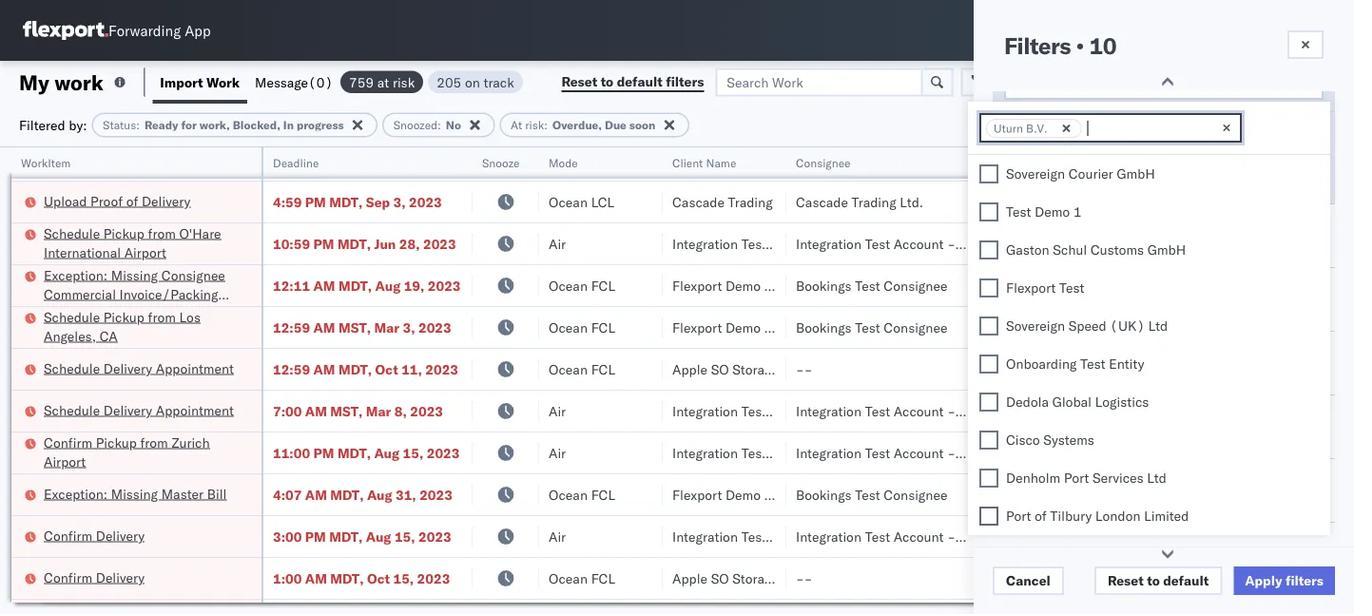Task type: locate. For each thing, give the bounding box(es) containing it.
1 vertical spatial not
[[813, 570, 840, 587]]

12:59 up 7:00 am mst, mar 8, 2023
[[273, 361, 310, 378]]

2 exception: from the top
[[44, 486, 108, 502]]

work
[[207, 74, 240, 90], [1005, 546, 1038, 563]]

:
[[136, 118, 140, 132], [438, 118, 441, 132], [544, 118, 548, 132]]

pm for 10:59
[[314, 235, 334, 252]]

2 flexport demo consignee from the top
[[673, 319, 829, 336]]

1 vertical spatial appointment
[[156, 402, 234, 419]]

exception: inside exception: missing consignee commercial invoice/packing list
[[44, 267, 108, 284]]

from inside schedule pickup from los angeles, ca
[[148, 309, 176, 325]]

pudong up china
[[1199, 403, 1245, 420]]

name up courier
[[1075, 135, 1112, 152]]

2 pudong from the top
[[1199, 403, 1245, 420]]

1 vertical spatial reset
[[1108, 573, 1144, 589]]

1 storage from the top
[[733, 361, 779, 378]]

2 confirm delivery button from the top
[[44, 568, 145, 589]]

hong kong for 1:00 am mdt, oct 15, 2023
[[1139, 570, 1205, 587]]

0 vertical spatial apple so storage (do not use)
[[673, 361, 878, 378]]

1 horizontal spatial b.v.
[[1065, 169, 1092, 186]]

aug down 8,
[[374, 445, 400, 461]]

2 flex- from the top
[[1017, 194, 1058, 210]]

2177389
[[1058, 361, 1116, 378], [1058, 570, 1116, 587]]

6 flex- from the top
[[1017, 361, 1058, 378]]

ocean fcl for 4:07 am mdt, aug 31, 2023
[[549, 487, 616, 503]]

gvc for 1:00 am mdt, oct 15, 2023
[[1329, 570, 1355, 587]]

2 confirm from the top
[[44, 528, 92, 544]]

schedule delivery appointment for 7:00 am mst, mar 8, 2023
[[44, 402, 234, 419]]

1 vertical spatial schedule delivery appointment link
[[44, 401, 234, 420]]

ltd right (uk) at right
[[1149, 318, 1168, 334]]

filters
[[666, 73, 704, 90], [1286, 573, 1324, 589]]

to down limited
[[1148, 573, 1160, 589]]

10 flex- from the top
[[1017, 529, 1058, 545]]

from left o'hare
[[148, 225, 176, 242]]

flex-2166988 for 7:00 am mst, mar 11, 2023
[[1017, 152, 1116, 168]]

-
[[948, 152, 956, 168], [948, 235, 956, 252], [796, 361, 805, 378], [805, 361, 813, 378], [948, 403, 956, 420], [824, 445, 832, 461], [948, 445, 956, 461], [824, 529, 832, 545], [948, 529, 956, 545], [796, 570, 805, 587], [805, 570, 813, 587]]

1 hong kong from the top
[[1139, 361, 1205, 378]]

filtered
[[19, 117, 65, 133]]

2 horizontal spatial port
[[1194, 156, 1216, 170]]

kong down ningbo
[[1174, 361, 1205, 378]]

schedule up confirm pickup from zurich airport
[[44, 402, 100, 419]]

1 so from the top
[[711, 361, 729, 378]]

ocean fcl for 12:59 am mdt, oct 11, 2023
[[549, 361, 616, 378]]

2 schedule from the top
[[44, 309, 100, 325]]

blocked,
[[233, 118, 281, 132]]

0 horizontal spatial trading
[[728, 194, 773, 210]]

12:11
[[273, 277, 310, 294]]

mst, for 11,
[[330, 152, 363, 168]]

2 vertical spatial international
[[1248, 403, 1325, 420]]

1 ocean from the top
[[549, 194, 588, 210]]

exception: for exception: missing master bill
[[44, 486, 108, 502]]

schedule up angeles,
[[44, 309, 100, 325]]

2 so from the top
[[711, 570, 729, 587]]

1 schedule from the top
[[44, 225, 100, 242]]

12:59 for 12:59 am mst, mar 3, 2023
[[273, 319, 310, 336]]

7 flex- from the top
[[1017, 403, 1058, 420]]

sovereign speed (uk) ltd
[[1007, 318, 1168, 334]]

1911466 for 12:59 am mst, mar 3, 2023
[[1058, 319, 1116, 336]]

0 vertical spatial lagerfeld
[[987, 152, 1044, 168]]

upload
[[44, 141, 87, 158], [44, 193, 87, 209]]

3 bookings from the top
[[796, 487, 852, 503]]

2 confirm delivery link from the top
[[44, 568, 145, 587]]

12:59 down 12:11
[[273, 319, 310, 336]]

integration test account - on ag
[[673, 445, 877, 461], [796, 445, 1001, 461], [673, 529, 877, 545], [796, 529, 1001, 545]]

name right the client
[[706, 156, 737, 170]]

0 vertical spatial (do
[[782, 361, 810, 378]]

1 shanghai pudong international airpo from the top
[[1139, 152, 1355, 168]]

pickup inside schedule pickup from los angeles, ca
[[104, 309, 145, 325]]

2023 down '12:59 am mst, mar 3, 2023'
[[426, 361, 459, 378]]

0 vertical spatial confirm delivery
[[44, 528, 145, 544]]

2023 for 11:00 pm mdt, aug 15, 2023
[[427, 445, 460, 461]]

oct up 8,
[[375, 361, 398, 378]]

aug down 4:07 am mdt, aug 31, 2023
[[366, 529, 391, 545]]

0 vertical spatial of
[[126, 193, 138, 209]]

confirm delivery link for 2nd confirm delivery button from the bottom of the page
[[44, 527, 145, 546]]

3 ocean from the top
[[549, 319, 588, 336]]

3, right sep
[[393, 194, 406, 210]]

apple for 1:00 am mdt, oct 15, 2023
[[673, 570, 708, 587]]

0 vertical spatial uturn
[[994, 121, 1024, 136]]

1 vertical spatial ltd
[[1148, 470, 1167, 487]]

2 missing from the top
[[111, 486, 158, 502]]

1 : from the left
[[136, 118, 140, 132]]

0 horizontal spatial :
[[136, 118, 140, 132]]

mar down 12:11 am mdt, aug 19, 2023
[[374, 319, 400, 336]]

0 vertical spatial integration test account - karl lagerfeld
[[796, 152, 1044, 168]]

0 vertical spatial storage
[[733, 361, 779, 378]]

flex-2124373 button
[[987, 189, 1120, 215], [987, 189, 1120, 215]]

1919146
[[1058, 487, 1116, 503]]

mar for 11,
[[366, 152, 391, 168]]

2 resize handle column header from the left
[[450, 147, 473, 615]]

karl left flex
[[959, 152, 984, 168]]

hong down limited
[[1139, 570, 1171, 587]]

import work
[[160, 74, 240, 90]]

1 vertical spatial pickup
[[104, 309, 145, 325]]

flex- up dedola
[[1017, 361, 1058, 378]]

ocean fcl
[[549, 277, 616, 294], [549, 319, 616, 336], [549, 361, 616, 378], [549, 487, 616, 503], [549, 570, 616, 587]]

from inside schedule pickup from o'hare international airport
[[148, 225, 176, 242]]

2166988 up 2124373
[[1058, 152, 1116, 168]]

15, down 31,
[[395, 529, 415, 545]]

1 -- from the top
[[796, 361, 813, 378]]

bookings for shanghai, china
[[796, 487, 852, 503]]

flex- down test demo 1
[[1017, 235, 1058, 252]]

0 vertical spatial 2166988
[[1058, 152, 1116, 168]]

status : ready for work, blocked, in progress
[[103, 118, 344, 132]]

mdt, down 3:00 pm mdt, aug 15, 2023 at left
[[330, 570, 364, 587]]

2 fcl from the top
[[591, 319, 616, 336]]

flex-2166988 up systems
[[1017, 403, 1116, 420]]

account for 7:00 am mst, mar 11, 2023
[[894, 152, 944, 168]]

flex- for 1:00 am mdt, oct 15, 2023
[[1017, 570, 1058, 587]]

2 -- from the top
[[796, 570, 813, 587]]

flex-1911466 down schul
[[1017, 277, 1116, 294]]

upload down documents
[[44, 193, 87, 209]]

at
[[377, 74, 389, 90]]

2023 down snoozed : no
[[419, 152, 452, 168]]

4 ocean from the top
[[549, 361, 588, 378]]

2023 down 3:00 pm mdt, aug 15, 2023 at left
[[417, 570, 450, 587]]

apply
[[1246, 573, 1283, 589]]

hong kong down ningbo
[[1139, 361, 1205, 378]]

exception: up commercial
[[44, 267, 108, 284]]

default for reset to default
[[1164, 573, 1209, 589]]

consignee name
[[1005, 135, 1112, 152]]

sep
[[366, 194, 390, 210]]

1 flex-1911466 from the top
[[1017, 277, 1116, 294]]

11:00 pm mdt, aug 15, 2023
[[273, 445, 460, 461]]

1 shanghai from the top
[[1139, 152, 1195, 168]]

None checkbox
[[980, 165, 999, 184], [980, 203, 999, 222], [980, 279, 999, 298], [980, 317, 999, 336], [980, 355, 999, 374], [980, 431, 999, 450], [980, 507, 999, 526], [980, 165, 999, 184], [980, 203, 999, 222], [980, 279, 999, 298], [980, 317, 999, 336], [980, 355, 999, 374], [980, 431, 999, 450], [980, 507, 999, 526]]

of
[[126, 193, 138, 209], [1035, 508, 1047, 525]]

missing down schedule pickup from o'hare international airport button
[[111, 267, 158, 284]]

1 vertical spatial bookings
[[796, 319, 852, 336]]

0 vertical spatial work
[[207, 74, 240, 90]]

flex- up tilbury
[[1017, 487, 1058, 503]]

1 horizontal spatial work
[[1005, 546, 1038, 563]]

1 confirm from the top
[[44, 434, 92, 451]]

15, for 11:00 pm mdt, aug 15, 2023
[[403, 445, 424, 461]]

flex-2389713 button
[[987, 440, 1120, 467], [987, 440, 1120, 467]]

schedule delivery appointment down 'schedule pickup from los angeles, ca' button
[[44, 360, 234, 377]]

reset
[[562, 73, 598, 90], [1108, 573, 1144, 589]]

from inside confirm pickup from zurich airport
[[140, 434, 168, 451]]

1 vertical spatial uturn b.v.
[[1026, 169, 1092, 186]]

of down operator
[[1035, 508, 1047, 525]]

consignee inside exception: missing consignee commercial invoice/packing list
[[161, 267, 225, 284]]

exception: inside button
[[44, 486, 108, 502]]

2 ocean fcl from the top
[[549, 319, 616, 336]]

flex- for 7:00 am mst, mar 8, 2023
[[1017, 403, 1058, 420]]

apple so storage (do not use)
[[673, 361, 878, 378], [673, 570, 878, 587]]

1 vertical spatial sovereign
[[1007, 318, 1066, 334]]

cascade down consignee button at the right of the page
[[796, 194, 849, 210]]

integration test account - karl lagerfeld for 7:00 am mst, mar 11, 2023
[[796, 152, 1044, 168]]

1 ocean fcl from the top
[[549, 277, 616, 294]]

air for 7:00 am mst, mar 8, 2023
[[549, 403, 566, 420]]

0 vertical spatial reset
[[562, 73, 598, 90]]

0 horizontal spatial cascade
[[673, 194, 725, 210]]

cascade for cascade trading
[[673, 194, 725, 210]]

2 12:59 from the top
[[273, 361, 310, 378]]

international inside schedule pickup from o'hare international airport
[[44, 244, 121, 261]]

15, for 1:00 am mdt, oct 15, 2023
[[393, 570, 414, 587]]

so for 12:59 am mdt, oct 11, 2023
[[711, 361, 729, 378]]

ocean for 4:07 am mdt, aug 31, 2023
[[549, 487, 588, 503]]

2 schedule delivery appointment from the top
[[44, 402, 234, 419]]

uturn b.v. up id
[[994, 121, 1048, 136]]

pudong for 7:00 am mst, mar 8, 2023
[[1199, 403, 1245, 420]]

use) for 12:59 am mdt, oct 11, 2023
[[843, 361, 878, 378]]

1 vertical spatial 2177389
[[1058, 570, 1116, 587]]

2 use) from the top
[[843, 570, 878, 587]]

zurich
[[172, 434, 210, 451]]

demo for 12:11 am mdt, aug 19, 2023
[[726, 277, 761, 294]]

name inside button
[[706, 156, 737, 170]]

2 (do from the top
[[782, 570, 810, 587]]

progress
[[297, 118, 344, 132]]

4 flex- from the top
[[1017, 277, 1058, 294]]

1 12:59 from the top
[[273, 319, 310, 336]]

0 horizontal spatial reset
[[562, 73, 598, 90]]

2 : from the left
[[438, 118, 441, 132]]

1 vertical spatial hong
[[1139, 570, 1171, 587]]

0 vertical spatial apple
[[673, 361, 708, 378]]

11, for oct
[[402, 361, 422, 378]]

uturn right id
[[1026, 169, 1062, 186]]

date down global
[[1051, 419, 1081, 435]]

air for 3:00 pm mdt, aug 15, 2023
[[549, 529, 566, 545]]

default inside reset to default filters button
[[617, 73, 663, 90]]

risk right at
[[525, 118, 544, 132]]

uturn b.v. up flex-2124373
[[1026, 169, 1092, 186]]

airport up 'exception: missing master bill'
[[44, 453, 86, 470]]

1 vertical spatial work
[[1005, 546, 1038, 563]]

9 flex- from the top
[[1017, 487, 1058, 503]]

0 horizontal spatial of
[[126, 193, 138, 209]]

work item type
[[1005, 546, 1103, 563]]

upload inside upload customs clearance documents
[[44, 141, 87, 158]]

2 hong from the top
[[1139, 570, 1171, 587]]

upload for upload proof of delivery
[[44, 193, 87, 209]]

b.v. up 2124373
[[1065, 169, 1092, 186]]

1 vertical spatial mar
[[374, 319, 400, 336]]

confirm inside confirm pickup from zurich airport
[[44, 434, 92, 451]]

kong for 12:59 am mdt, oct 11, 2023
[[1174, 361, 1205, 378]]

flex-2166988
[[1017, 152, 1116, 168], [1017, 403, 1116, 420]]

1 vertical spatial hong kong
[[1139, 570, 1205, 587]]

1 vertical spatial date
[[1051, 419, 1081, 435]]

-- for 12:59 am mdt, oct 11, 2023
[[796, 361, 813, 378]]

airpo down action
[[1329, 152, 1355, 168]]

2 cascade from the left
[[796, 194, 849, 210]]

0 horizontal spatial work
[[207, 74, 240, 90]]

mst, for 3,
[[339, 319, 371, 336]]

fcl for 12:11 am mdt, aug 19, 2023
[[591, 277, 616, 294]]

integration for 11:00 pm mdt, aug 15, 2023
[[796, 445, 862, 461]]

2 apple from the top
[[673, 570, 708, 587]]

mdt, for 4:07
[[330, 487, 364, 503]]

1 horizontal spatial trading
[[852, 194, 897, 210]]

1 vertical spatial oct
[[367, 570, 390, 587]]

ocean fcl for 12:59 am mst, mar 3, 2023
[[549, 319, 616, 336]]

1 confirm delivery link from the top
[[44, 527, 145, 546]]

shanghai pudong international airpo for 7:00 am mst, mar 8, 2023
[[1139, 403, 1355, 420]]

2 flex-1911466 from the top
[[1017, 319, 1116, 336]]

1 vertical spatial international
[[44, 244, 121, 261]]

missing inside exception: missing consignee commercial invoice/packing list
[[111, 267, 158, 284]]

integration
[[796, 152, 862, 168], [796, 235, 862, 252], [796, 403, 862, 420], [673, 445, 738, 461], [796, 445, 862, 461], [673, 529, 738, 545], [796, 529, 862, 545]]

pickup inside schedule pickup from o'hare international airport
[[104, 225, 145, 242]]

so
[[711, 361, 729, 378], [711, 570, 729, 587]]

0 vertical spatial 3,
[[393, 194, 406, 210]]

1 gvc from the top
[[1329, 361, 1355, 377]]

am down progress
[[305, 152, 327, 168]]

6 ocean from the top
[[549, 570, 588, 587]]

3 flex- from the top
[[1017, 235, 1058, 252]]

0 vertical spatial airpo
[[1329, 152, 1355, 168]]

0 horizontal spatial risk
[[393, 74, 415, 90]]

Search Shipments (/) text field
[[990, 16, 1174, 45]]

air
[[549, 152, 566, 168], [549, 235, 566, 252], [549, 403, 566, 420], [549, 445, 566, 461], [549, 529, 566, 545]]

deadline up dedola
[[1005, 355, 1062, 372]]

1 vertical spatial mst,
[[339, 319, 371, 336]]

confirm delivery link
[[44, 527, 145, 546], [44, 568, 145, 587]]

0 vertical spatial appointment
[[156, 360, 234, 377]]

2 air from the top
[[549, 235, 566, 252]]

customs down status
[[90, 141, 144, 158]]

to inside "button"
[[1148, 573, 1160, 589]]

confirm delivery
[[44, 528, 145, 544], [44, 569, 145, 586]]

hong kong down limited
[[1139, 570, 1205, 587]]

karl
[[959, 152, 984, 168], [959, 403, 984, 420]]

1 pudong from the top
[[1199, 152, 1245, 168]]

gmbh
[[1117, 166, 1156, 182], [1148, 242, 1187, 258]]

3 flexport demo consignee from the top
[[673, 487, 829, 503]]

cancel button
[[993, 567, 1064, 596]]

1 horizontal spatial filters
[[1286, 573, 1324, 589]]

confirm pickup from zurich airport button
[[44, 433, 237, 473]]

1 use) from the top
[[843, 361, 878, 378]]

0 vertical spatial bookings test consignee
[[796, 277, 948, 294]]

upload customs clearance documents link
[[44, 140, 237, 178]]

1 vertical spatial gmbh
[[1148, 242, 1187, 258]]

1 upload from the top
[[44, 141, 87, 158]]

2 horizontal spatial :
[[544, 118, 548, 132]]

schedule inside schedule pickup from o'hare international airport
[[44, 225, 100, 242]]

mst, up 12:59 am mdt, oct 11, 2023 on the left
[[339, 319, 371, 336]]

1 cascade from the left
[[673, 194, 725, 210]]

reset down 2377570
[[1108, 573, 1144, 589]]

am right 1:00
[[305, 570, 327, 587]]

1 horizontal spatial :
[[438, 118, 441, 132]]

1 vertical spatial flex-1911466
[[1017, 319, 1116, 336]]

pudong right "departure"
[[1199, 152, 1245, 168]]

15, down 3:00 pm mdt, aug 15, 2023 at left
[[393, 570, 414, 587]]

0 horizontal spatial default
[[617, 73, 663, 90]]

upload for upload customs clearance documents
[[44, 141, 87, 158]]

1 bookings from the top
[[796, 277, 852, 294]]

cascade trading
[[673, 194, 773, 210]]

1 vertical spatial schedule delivery appointment
[[44, 402, 234, 419]]

flex- down gaston
[[1017, 277, 1058, 294]]

0 vertical spatial 1911466
[[1058, 277, 1116, 294]]

1 7:00 from the top
[[273, 152, 302, 168]]

: right at
[[544, 118, 548, 132]]

am right '4:07'
[[305, 487, 327, 503]]

exception: for exception: missing consignee commercial invoice/packing list
[[44, 267, 108, 284]]

--
[[796, 361, 813, 378], [796, 570, 813, 587]]

shanghai pudong international airpo for 7:00 am mst, mar 11, 2023
[[1139, 152, 1355, 168]]

1 flexport demo consignee from the top
[[673, 277, 829, 294]]

1 apple so storage (do not use) from the top
[[673, 361, 878, 378]]

ready
[[145, 118, 178, 132]]

default inside reset to default "button"
[[1164, 573, 1209, 589]]

2 karl from the top
[[959, 403, 984, 420]]

11 flex- from the top
[[1017, 570, 1058, 587]]

1 horizontal spatial reset
[[1108, 573, 1144, 589]]

port down 2389713
[[1064, 470, 1090, 487]]

5 ocean from the top
[[549, 487, 588, 503]]

date
[[1111, 291, 1141, 308], [1051, 419, 1081, 435]]

flex-2177389 button
[[987, 356, 1120, 383], [987, 356, 1120, 383], [987, 566, 1120, 592], [987, 566, 1120, 592]]

1 vertical spatial to
[[1148, 573, 1160, 589]]

airpo for 7:00 am mst, mar 11, 2023
[[1329, 152, 1355, 168]]

0 vertical spatial confirm delivery link
[[44, 527, 145, 546]]

airpo for 7:00 am mst, mar 8, 2023
[[1329, 403, 1355, 420]]

1911466 down gaston schul customs gmbh
[[1058, 277, 1116, 294]]

mdt, left jun
[[338, 235, 371, 252]]

to up due
[[601, 73, 614, 90]]

1 vertical spatial gvc
[[1329, 570, 1355, 587]]

sovereign courier gmbh
[[1007, 166, 1156, 182]]

schedule pickup from o'hare international airport link
[[44, 224, 237, 262]]

port right "departure"
[[1194, 156, 1216, 170]]

2023 right 31,
[[420, 487, 453, 503]]

to inside button
[[601, 73, 614, 90]]

12:59 for 12:59 am mdt, oct 11, 2023
[[273, 361, 310, 378]]

2 bookings from the top
[[796, 319, 852, 336]]

1 resize handle column header from the left
[[239, 147, 262, 615]]

3, down 19,
[[403, 319, 415, 336]]

0 vertical spatial from
[[148, 225, 176, 242]]

schedule delivery appointment button
[[44, 359, 234, 380], [44, 401, 234, 422]]

flex- up denholm
[[1017, 445, 1058, 461]]

0 horizontal spatial uturn
[[994, 121, 1024, 136]]

tilbury
[[1051, 508, 1092, 525]]

0 vertical spatial bicu
[[1329, 277, 1355, 294]]

0 vertical spatial pudong
[[1199, 152, 1245, 168]]

batch
[[1249, 74, 1286, 90]]

1 vertical spatial deadline
[[1005, 355, 1062, 372]]

trading down client name button
[[728, 194, 773, 210]]

aug left 19,
[[375, 277, 401, 294]]

2 bookings test consignee from the top
[[796, 319, 948, 336]]

schedule for 12:59 am mdt, oct 11, 2023
[[44, 360, 100, 377]]

upload up documents
[[44, 141, 87, 158]]

2023 for 3:00 pm mdt, aug 15, 2023
[[419, 529, 452, 545]]

aug for 4:07 am mdt, aug 31, 2023
[[367, 487, 392, 503]]

flex-2166988 up flex-2124373
[[1017, 152, 1116, 168]]

from down invoice/packing
[[148, 309, 176, 325]]

2 vertical spatial from
[[140, 434, 168, 451]]

2 ocean from the top
[[549, 277, 588, 294]]

vessel name
[[1005, 227, 1086, 244]]

None checkbox
[[980, 241, 999, 260], [980, 393, 999, 412], [980, 469, 999, 488], [980, 241, 999, 260], [980, 393, 999, 412], [980, 469, 999, 488]]

aug for 12:11 am mdt, aug 19, 2023
[[375, 277, 401, 294]]

0 vertical spatial gvc
[[1329, 361, 1355, 377]]

: left no
[[438, 118, 441, 132]]

test demo 1
[[1007, 204, 1082, 220]]

1 exception: from the top
[[44, 267, 108, 284]]

2 vertical spatial mar
[[366, 403, 391, 420]]

schedule down proof
[[44, 225, 100, 242]]

1 confirm delivery button from the top
[[44, 527, 145, 548]]

resize handle column header
[[239, 147, 262, 615], [450, 147, 473, 615], [517, 147, 539, 615], [640, 147, 663, 615], [764, 147, 787, 615], [954, 147, 977, 615], [1106, 147, 1129, 615], [1297, 147, 1320, 615], [1321, 147, 1343, 615]]

ocean fcl for 1:00 am mdt, oct 15, 2023
[[549, 570, 616, 587]]

pm for 11:00
[[314, 445, 334, 461]]

3 confirm from the top
[[44, 569, 92, 586]]

fcl for 12:59 am mst, mar 3, 2023
[[591, 319, 616, 336]]

11, up 8,
[[402, 361, 422, 378]]

actions
[[1298, 156, 1337, 170]]

1 (do from the top
[[782, 361, 810, 378]]

3 fcl from the top
[[591, 361, 616, 378]]

flex- right flex
[[1017, 152, 1058, 168]]

flex- for 12:59 am mst, mar 3, 2023
[[1017, 319, 1058, 336]]

0 vertical spatial schedule delivery appointment button
[[44, 359, 234, 380]]

0 vertical spatial port
[[1194, 156, 1216, 170]]

mode button
[[539, 151, 644, 170]]

uturn b.v. button
[[1005, 164, 1324, 192]]

reset inside button
[[562, 73, 598, 90]]

schedule inside schedule pickup from los angeles, ca
[[44, 309, 100, 325]]

resize handle column header for flex id
[[1106, 147, 1129, 615]]

1 integration test account - karl lagerfeld from the top
[[796, 152, 1044, 168]]

0 vertical spatial gmbh
[[1117, 166, 1156, 182]]

6 resize handle column header from the left
[[954, 147, 977, 615]]

1 vertical spatial apple
[[673, 570, 708, 587]]

2 confirm delivery from the top
[[44, 569, 145, 586]]

0 vertical spatial exception:
[[44, 267, 108, 284]]

snoozed : no
[[394, 118, 461, 132]]

flex- down work item type
[[1017, 570, 1058, 587]]

appointment for 12:59 am mdt, oct 11, 2023
[[156, 360, 234, 377]]

am
[[305, 152, 327, 168], [314, 277, 335, 294], [314, 319, 335, 336], [314, 361, 335, 378], [305, 403, 327, 420], [305, 487, 327, 503], [305, 570, 327, 587]]

2 airpo from the top
[[1329, 403, 1355, 420]]

2023 up 4:07 am mdt, aug 31, 2023
[[427, 445, 460, 461]]

soon
[[630, 118, 656, 132]]

pudong for 7:00 am mst, mar 11, 2023
[[1199, 152, 1245, 168]]

1 vertical spatial exception:
[[44, 486, 108, 502]]

risk
[[393, 74, 415, 90], [525, 118, 544, 132]]

1 hong from the top
[[1139, 361, 1171, 378]]

1 vertical spatial pudong
[[1199, 403, 1245, 420]]

deadline inside deadline button
[[273, 156, 319, 170]]

1 schedule delivery appointment button from the top
[[44, 359, 234, 380]]

uturn b.v.
[[994, 121, 1048, 136], [1026, 169, 1092, 186]]

1 vertical spatial bookings test consignee
[[796, 319, 948, 336]]

courier
[[1069, 166, 1114, 182]]

0 vertical spatial 7:00
[[273, 152, 302, 168]]

2 flex-2166988 from the top
[[1017, 403, 1116, 420]]

1 confirm delivery from the top
[[44, 528, 145, 544]]

port inside departure port button
[[1194, 156, 1216, 170]]

: for snoozed
[[438, 118, 441, 132]]

filters inside reset to default filters button
[[666, 73, 704, 90]]

account for 7:00 am mst, mar 8, 2023
[[894, 403, 944, 420]]

1 vertical spatial --
[[796, 570, 813, 587]]

1 vertical spatial customs
[[1091, 242, 1145, 258]]

denholm
[[1007, 470, 1061, 487]]

schedule down angeles,
[[44, 360, 100, 377]]

airport inside schedule pickup from o'hare international airport
[[124, 244, 167, 261]]

2 shanghai from the top
[[1139, 403, 1195, 420]]

2 storage from the top
[[733, 570, 779, 587]]

schedule pickup from los angeles, ca button
[[44, 308, 237, 348]]

airpo up the tgh
[[1329, 403, 1355, 420]]

4 ocean fcl from the top
[[549, 487, 616, 503]]

kong down limited
[[1174, 570, 1205, 587]]

mdt, up '12:59 am mst, mar 3, 2023'
[[339, 277, 372, 294]]

1 kong from the top
[[1174, 361, 1205, 378]]

1 schedule delivery appointment from the top
[[44, 360, 234, 377]]

4 air from the top
[[549, 445, 566, 461]]

5 ocean fcl from the top
[[549, 570, 616, 587]]

1 vertical spatial filters
[[1286, 573, 1324, 589]]

default
[[617, 73, 663, 90], [1164, 573, 1209, 589]]

1 vertical spatial missing
[[111, 486, 158, 502]]

storage for 12:59 am mdt, oct 11, 2023
[[733, 361, 779, 378]]

schedule for 12:59 am mst, mar 3, 2023
[[44, 309, 100, 325]]

0 vertical spatial default
[[617, 73, 663, 90]]

1 horizontal spatial risk
[[525, 118, 544, 132]]

ocean
[[549, 194, 588, 210], [549, 277, 588, 294], [549, 319, 588, 336], [549, 361, 588, 378], [549, 487, 588, 503], [549, 570, 588, 587]]

appointment for 7:00 am mst, mar 8, 2023
[[156, 402, 234, 419]]

1 vertical spatial (do
[[782, 570, 810, 587]]

resize handle column header for client name
[[764, 147, 787, 615]]

reset inside "button"
[[1108, 573, 1144, 589]]

4 fcl from the top
[[591, 487, 616, 503]]

2 integration test account - karl lagerfeld from the top
[[796, 403, 1044, 420]]

1 vertical spatial 7:00
[[273, 403, 302, 420]]

mdt, up 7:00 am mst, mar 8, 2023
[[339, 361, 372, 378]]

schedule delivery appointment button down 'schedule pickup from los angeles, ca' button
[[44, 359, 234, 380]]

5 flex- from the top
[[1017, 319, 1058, 336]]

1 horizontal spatial default
[[1164, 573, 1209, 589]]

0 horizontal spatial b.v.
[[1027, 121, 1048, 136]]

apple for 12:59 am mdt, oct 11, 2023
[[673, 361, 708, 378]]

0 vertical spatial kong
[[1174, 361, 1205, 378]]

2023 for 7:00 am mst, mar 8, 2023
[[410, 403, 443, 420]]

2 vertical spatial bookings
[[796, 487, 852, 503]]

1 vertical spatial so
[[711, 570, 729, 587]]

1 vertical spatial uturn
[[1026, 169, 1062, 186]]

7:00 for 7:00 am mst, mar 11, 2023
[[273, 152, 302, 168]]

karl for 7:00 am mst, mar 8, 2023
[[959, 403, 984, 420]]

pm for 4:59
[[305, 194, 326, 210]]

fcl
[[591, 277, 616, 294], [591, 319, 616, 336], [591, 361, 616, 378], [591, 487, 616, 503], [591, 570, 616, 587]]

mar left 8,
[[366, 403, 391, 420]]

gmbh down uturn b.v. button
[[1148, 242, 1187, 258]]

appointment
[[156, 360, 234, 377], [156, 402, 234, 419]]

sovereign for sovereign speed (uk) ltd
[[1007, 318, 1066, 334]]

port for departure
[[1194, 156, 1216, 170]]

confirm delivery link for 2nd confirm delivery button from the top
[[44, 568, 145, 587]]

flex- down quoted on the right of the page
[[1017, 319, 1058, 336]]

airport inside confirm pickup from zurich airport
[[44, 453, 86, 470]]

flex-2389713
[[1017, 445, 1116, 461]]

flex-2221222 button
[[987, 231, 1120, 257], [987, 231, 1120, 257]]

0 vertical spatial use)
[[843, 361, 878, 378]]

shanghai down "2" button
[[1139, 152, 1195, 168]]

upload inside button
[[44, 193, 87, 209]]

missing inside button
[[111, 486, 158, 502]]

flex-1911466 for 12:11 am mdt, aug 19, 2023
[[1017, 277, 1116, 294]]

flex-1911466 down quoted delivery date
[[1017, 319, 1116, 336]]

filters right apply
[[1286, 573, 1324, 589]]

not for 1:00 am mdt, oct 15, 2023
[[813, 570, 840, 587]]

list box
[[969, 0, 1331, 536]]

b.v. up flex id button
[[1027, 121, 1048, 136]]

cascade trading ltd.
[[796, 194, 924, 210]]

7:00 down in
[[273, 152, 302, 168]]

hong for 12:59 am mdt, oct 11, 2023
[[1139, 361, 1171, 378]]

10:59 pm mdt, jun 28, 2023
[[273, 235, 456, 252]]

1 vertical spatial storage
[[733, 570, 779, 587]]

mdt, for 10:59
[[338, 235, 371, 252]]

2023 down 4:07 am mdt, aug 31, 2023
[[419, 529, 452, 545]]

flex-
[[1017, 152, 1058, 168], [1017, 194, 1058, 210], [1017, 235, 1058, 252], [1017, 277, 1058, 294], [1017, 319, 1058, 336], [1017, 361, 1058, 378], [1017, 403, 1058, 420], [1017, 445, 1058, 461], [1017, 487, 1058, 503], [1017, 529, 1058, 545], [1017, 570, 1058, 587]]

0 vertical spatial customs
[[90, 141, 144, 158]]

2 hong kong from the top
[[1139, 570, 1205, 587]]

11,
[[395, 152, 415, 168], [402, 361, 422, 378]]

1 schedule delivery appointment link from the top
[[44, 359, 234, 378]]

filters inside apply filters button
[[1286, 573, 1324, 589]]

am for 7:00 am mst, mar 8, 2023
[[305, 403, 327, 420]]

hong kong for 12:59 am mdt, oct 11, 2023
[[1139, 361, 1205, 378]]

global
[[1053, 394, 1092, 411]]

2 schedule delivery appointment link from the top
[[44, 401, 234, 420]]

: for status
[[136, 118, 140, 132]]

1 1911466 from the top
[[1058, 277, 1116, 294]]

filters up the client
[[666, 73, 704, 90]]

schedule delivery appointment button up confirm pickup from zurich airport 'link' at the left of page
[[44, 401, 234, 422]]

0 vertical spatial risk
[[393, 74, 415, 90]]

karl left arrival
[[959, 403, 984, 420]]

2 7:00 from the top
[[273, 403, 302, 420]]

2 vertical spatial confirm
[[44, 569, 92, 586]]

0 vertical spatial confirm
[[44, 434, 92, 451]]

international
[[1248, 152, 1325, 168], [44, 244, 121, 261], [1248, 403, 1325, 420]]

2 kong from the top
[[1174, 570, 1205, 587]]

fcl for 4:07 am mdt, aug 31, 2023
[[591, 487, 616, 503]]

8 resize handle column header from the left
[[1297, 147, 1320, 615]]

None text field
[[1086, 120, 1105, 137]]

demo for 4:07 am mdt, aug 31, 2023
[[726, 487, 761, 503]]

exception: down confirm pickup from zurich airport
[[44, 486, 108, 502]]

0 vertical spatial hong
[[1139, 361, 1171, 378]]

4:59
[[273, 194, 302, 210]]

work
[[54, 69, 104, 95]]

uturn b.v. inside button
[[1026, 169, 1092, 186]]

7:00 up 11:00 at the left of the page
[[273, 403, 302, 420]]

gaston
[[1007, 242, 1050, 258]]

exception: missing master bill button
[[44, 485, 227, 506]]

Search Work text field
[[716, 68, 923, 97]]

mdt, up 3:00 pm mdt, aug 15, 2023 at left
[[330, 487, 364, 503]]

am up 11:00 at the left of the page
[[305, 403, 327, 420]]

1 vertical spatial lagerfeld
[[987, 403, 1044, 420]]

of inside button
[[126, 193, 138, 209]]

type
[[1073, 546, 1103, 563]]

1 flex-2177389 from the top
[[1017, 361, 1116, 378]]

pm right 3:00
[[305, 529, 326, 545]]

deadline down in
[[273, 156, 319, 170]]

bill
[[207, 486, 227, 502]]

1 bookings test consignee from the top
[[796, 277, 948, 294]]

2023 right 19,
[[428, 277, 461, 294]]

1 missing from the top
[[111, 267, 158, 284]]

cascade for cascade trading ltd.
[[796, 194, 849, 210]]



Task type: vqa. For each thing, say whether or not it's contained in the screenshot.
second Cascade from the right
yes



Task type: describe. For each thing, give the bounding box(es) containing it.
batch action
[[1249, 74, 1331, 90]]

7:00 am mst, mar 8, 2023
[[273, 403, 443, 420]]

quoted
[[1005, 291, 1051, 308]]

pm for 3:00
[[305, 529, 326, 545]]

mdt, for 1:00
[[330, 570, 364, 587]]

2023 for 12:59 am mst, mar 3, 2023
[[419, 319, 452, 336]]

documents
[[44, 160, 113, 177]]

fcl for 1:00 am mdt, oct 15, 2023
[[591, 570, 616, 587]]

lagerfeld for 7:00 am mst, mar 11, 2023
[[987, 152, 1044, 168]]

205 on track
[[437, 74, 514, 90]]

import work button
[[153, 61, 247, 104]]

departure port
[[1139, 156, 1216, 170]]

mst, for 8,
[[330, 403, 363, 420]]

reset for reset to default filters
[[562, 73, 598, 90]]

customs inside upload customs clearance documents
[[90, 141, 144, 158]]

schedule pickup from o'hare international airport button
[[44, 224, 237, 264]]

work,
[[200, 118, 230, 132]]

19,
[[404, 277, 425, 294]]

resize handle column header for deadline
[[450, 147, 473, 615]]

uturn inside button
[[1026, 169, 1062, 186]]

reset for reset to default
[[1108, 573, 1144, 589]]

london
[[1096, 508, 1141, 525]]

not for 12:59 am mdt, oct 11, 2023
[[813, 361, 840, 378]]

resize handle column header for consignee
[[954, 147, 977, 615]]

2 vertical spatial port
[[1007, 508, 1032, 525]]

filters
[[1005, 31, 1071, 60]]

bicu for 12:59 am mst, mar 3, 2023
[[1329, 319, 1355, 335]]

2023 for 12:11 am mdt, aug 19, 2023
[[428, 277, 461, 294]]

1 horizontal spatial date
[[1111, 291, 1141, 308]]

workitem
[[21, 156, 71, 170]]

flex-2166988 for 7:00 am mst, mar 8, 2023
[[1017, 403, 1116, 420]]

conta button
[[1320, 144, 1355, 178]]

default for reset to default filters
[[617, 73, 663, 90]]

3 resize handle column header from the left
[[517, 147, 539, 615]]

2389713
[[1058, 445, 1116, 461]]

am for 12:59 am mdt, oct 11, 2023
[[314, 361, 335, 378]]

by:
[[69, 117, 87, 133]]

schedule pickup from los angeles, ca link
[[44, 308, 237, 346]]

2377570
[[1058, 529, 1116, 545]]

services
[[1093, 470, 1144, 487]]

so for 1:00 am mdt, oct 15, 2023
[[711, 570, 729, 587]]

workitem button
[[11, 151, 243, 170]]

integration for 3:00 pm mdt, aug 15, 2023
[[796, 529, 862, 545]]

1 horizontal spatial of
[[1035, 508, 1047, 525]]

mar for 8,
[[366, 403, 391, 420]]

flex- for 7:00 am mst, mar 11, 2023
[[1017, 152, 1058, 168]]

1911466 for 12:11 am mdt, aug 19, 2023
[[1058, 277, 1116, 294]]

flex- for 12:59 am mdt, oct 11, 2023
[[1017, 361, 1058, 378]]

10:59
[[273, 235, 310, 252]]

pickup inside confirm pickup from zurich airport
[[96, 434, 137, 451]]

flexport for 12:59 am mst, mar 3, 2023
[[673, 319, 722, 336]]

name for vessel name
[[1049, 227, 1086, 244]]

cancel
[[1007, 573, 1051, 589]]

use) for 1:00 am mdt, oct 15, 2023
[[843, 570, 878, 587]]

forwarding app link
[[23, 21, 211, 40]]

trading for cascade trading ltd.
[[852, 194, 897, 210]]

upload proof of delivery
[[44, 193, 191, 209]]

upload proof of delivery link
[[44, 192, 191, 211]]

0 horizontal spatial date
[[1051, 419, 1081, 435]]

shanghai, china
[[1139, 487, 1238, 503]]

9 resize handle column header from the left
[[1321, 147, 1343, 615]]

demo for 12:59 am mst, mar 3, 2023
[[726, 319, 761, 336]]

aug for 3:00 pm mdt, aug 15, 2023
[[366, 529, 391, 545]]

in
[[283, 118, 294, 132]]

karl for 7:00 am mst, mar 11, 2023
[[959, 152, 984, 168]]

my
[[19, 69, 49, 95]]

4:59 pm mdt, sep 3, 2023
[[273, 194, 442, 210]]

flex-2124373
[[1017, 194, 1116, 210]]

1 horizontal spatial customs
[[1091, 242, 1145, 258]]

ocean for 1:00 am mdt, oct 15, 2023
[[549, 570, 588, 587]]

•
[[1077, 31, 1085, 60]]

quoted delivery date
[[1005, 291, 1141, 308]]

filters • 10
[[1005, 31, 1117, 60]]

forwarding app
[[108, 21, 211, 39]]

3, for sep
[[393, 194, 406, 210]]

integration for 10:59 pm mdt, jun 28, 2023
[[796, 235, 862, 252]]

list box containing sovereign courier gmbh
[[969, 0, 1331, 536]]

2023 for 1:00 am mdt, oct 15, 2023
[[417, 570, 450, 587]]

3:00
[[273, 529, 302, 545]]

integration for 7:00 am mst, mar 8, 2023
[[796, 403, 862, 420]]

schedule delivery appointment link for 7:00 am mst, mar 8, 2023
[[44, 401, 234, 420]]

confirm for 1:00 am mdt, oct 15, 2023
[[44, 569, 92, 586]]

flexport. image
[[23, 21, 108, 40]]

resize handle column header for mode
[[640, 147, 663, 615]]

2221222
[[1058, 235, 1116, 252]]

operator
[[1005, 482, 1062, 499]]

(uk)
[[1111, 318, 1145, 334]]

-- for 1:00 am mdt, oct 15, 2023
[[796, 570, 813, 587]]

integration test account - swarovski
[[796, 235, 1020, 252]]

from for o'hare
[[148, 225, 176, 242]]

air for 7:00 am mst, mar 11, 2023
[[549, 152, 566, 168]]

consignee button
[[787, 151, 958, 170]]

file exception
[[1031, 74, 1119, 90]]

dedola
[[1007, 394, 1049, 411]]

schedule pickup from o'hare international airport
[[44, 225, 221, 261]]

os button
[[1288, 9, 1332, 52]]

storage for 1:00 am mdt, oct 15, 2023
[[733, 570, 779, 587]]

pickup for airport
[[104, 225, 145, 242]]

hong for 1:00 am mdt, oct 15, 2023
[[1139, 570, 1171, 587]]

mar for 3,
[[374, 319, 400, 336]]

flex- for 3:00 pm mdt, aug 15, 2023
[[1017, 529, 1058, 545]]

11, for mar
[[395, 152, 415, 168]]

name for consignee name
[[1075, 135, 1112, 152]]

205
[[437, 74, 462, 90]]

apple so storage (do not use) for 1:00 am mdt, oct 15, 2023
[[673, 570, 878, 587]]

flex id
[[987, 156, 1022, 170]]

snoozed
[[394, 118, 438, 132]]

limited
[[1145, 508, 1190, 525]]

0 vertical spatial uturn b.v.
[[994, 121, 1048, 136]]

list
[[44, 305, 66, 322]]

message (0)
[[255, 74, 333, 90]]

1:00 am mdt, oct 15, 2023
[[273, 570, 450, 587]]

am for 12:11 am mdt, aug 19, 2023
[[314, 277, 335, 294]]

am for 7:00 am mst, mar 11, 2023
[[305, 152, 327, 168]]

message
[[255, 74, 308, 90]]

schul
[[1053, 242, 1088, 258]]

confirm for 11:00 pm mdt, aug 15, 2023
[[44, 434, 92, 451]]

schedule delivery appointment button for 12:59 am mdt, oct 11, 2023
[[44, 359, 234, 380]]

for
[[181, 118, 197, 132]]

apple so storage (do not use) for 12:59 am mdt, oct 11, 2023
[[673, 361, 878, 378]]

am for 12:59 am mst, mar 3, 2023
[[314, 319, 335, 336]]

shanghai,
[[1139, 487, 1199, 503]]

ltd.
[[900, 194, 924, 210]]

logistics
[[1096, 394, 1150, 411]]

8,
[[395, 403, 407, 420]]

international for 7:00 am mst, mar 8, 2023
[[1248, 403, 1325, 420]]

lcl
[[591, 194, 615, 210]]

28,
[[399, 235, 420, 252]]

3, for mar
[[403, 319, 415, 336]]

delivery inside button
[[142, 193, 191, 209]]

ocean for 12:59 am mdt, oct 11, 2023
[[549, 361, 588, 378]]

shanghai for 7:00 am mst, mar 11, 2023
[[1139, 152, 1195, 168]]

exception
[[1057, 74, 1119, 90]]

os
[[1301, 23, 1319, 38]]

2023 for 7:00 am mst, mar 11, 2023
[[419, 152, 452, 168]]

1 horizontal spatial deadline
[[1005, 355, 1062, 372]]

schedule for 10:59 pm mdt, jun 28, 2023
[[44, 225, 100, 242]]

flex-2377570
[[1017, 529, 1116, 545]]

reset to default filters button
[[550, 68, 716, 97]]

flexport test
[[1007, 280, 1085, 296]]

confirm pickup from zurich airport link
[[44, 433, 237, 471]]

onboarding
[[1007, 356, 1077, 372]]

arrival date
[[1005, 419, 1081, 435]]

sovereign for sovereign courier gmbh
[[1007, 166, 1066, 182]]

exception: missing consignee commercial invoice/packing list link
[[44, 266, 237, 322]]

2166988 for 7:00 am mst, mar 8, 2023
[[1058, 403, 1116, 420]]

1 vertical spatial risk
[[525, 118, 544, 132]]

reset to default button
[[1095, 567, 1223, 596]]

12:11 am mdt, aug 19, 2023
[[273, 277, 461, 294]]

port of tilbury london limited
[[1007, 508, 1190, 525]]

action
[[1289, 74, 1331, 90]]

10
[[1090, 31, 1117, 60]]

cisco
[[1007, 432, 1041, 449]]

0 vertical spatial b.v.
[[1027, 121, 1048, 136]]

2
[[1026, 77, 1034, 94]]

on
[[465, 74, 480, 90]]

fcl for 12:59 am mdt, oct 11, 2023
[[591, 361, 616, 378]]

flex- for 12:11 am mdt, aug 19, 2023
[[1017, 277, 1058, 294]]

no
[[446, 118, 461, 132]]

client name button
[[663, 151, 768, 170]]

id
[[1011, 156, 1022, 170]]

consignee inside consignee button
[[796, 156, 851, 170]]

air for 10:59 pm mdt, jun 28, 2023
[[549, 235, 566, 252]]

speed
[[1069, 318, 1107, 334]]

work inside button
[[207, 74, 240, 90]]

at risk : overdue, due soon
[[511, 118, 656, 132]]

11:00
[[273, 445, 310, 461]]

flex- for 11:00 pm mdt, aug 15, 2023
[[1017, 445, 1058, 461]]

flex- for 4:59 pm mdt, sep 3, 2023
[[1017, 194, 1058, 210]]

item
[[1041, 546, 1070, 563]]

conta
[[1329, 148, 1355, 177]]

b.v. inside button
[[1065, 169, 1092, 186]]

resize handle column header for departure port
[[1297, 147, 1320, 615]]

lagerfeld for 7:00 am mst, mar 8, 2023
[[987, 403, 1044, 420]]

onboarding test entity
[[1007, 356, 1145, 372]]

schedule for 7:00 am mst, mar 8, 2023
[[44, 402, 100, 419]]

mdt, for 12:59
[[339, 361, 372, 378]]

account for 11:00 pm mdt, aug 15, 2023
[[894, 445, 944, 461]]

clearance
[[147, 141, 208, 158]]

flex- for 4:07 am mdt, aug 31, 2023
[[1017, 487, 1058, 503]]

gvc for 12:59 am mdt, oct 11, 2023
[[1329, 361, 1355, 377]]

air for 11:00 pm mdt, aug 15, 2023
[[549, 445, 566, 461]]

los
[[179, 309, 201, 325]]

12:59 am mst, mar 3, 2023
[[273, 319, 452, 336]]

flex-2221222
[[1017, 235, 1116, 252]]

ltd for sovereign speed (uk) ltd
[[1149, 318, 1168, 334]]

3 : from the left
[[544, 118, 548, 132]]

2124373
[[1058, 194, 1116, 210]]

2023 for 4:07 am mdt, aug 31, 2023
[[420, 487, 453, 503]]



